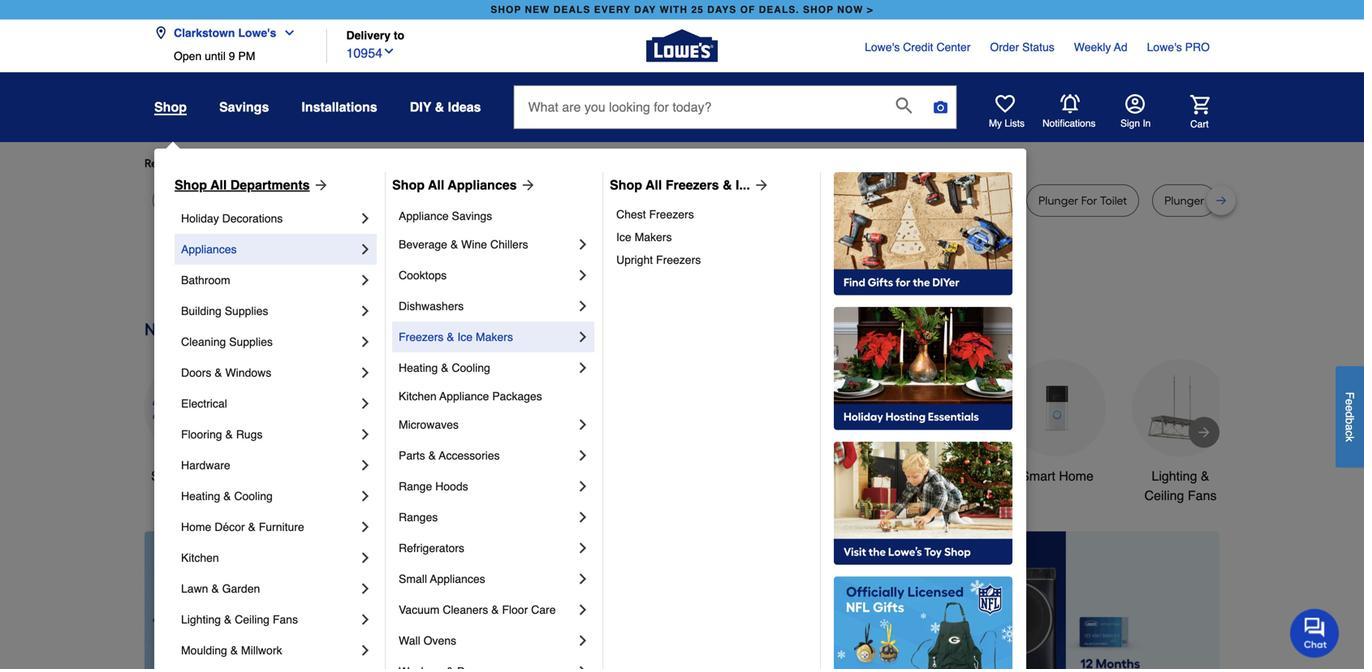 Task type: vqa. For each thing, say whether or not it's contained in the screenshot.
the 'Fireproof'
no



Task type: describe. For each thing, give the bounding box(es) containing it.
location image
[[154, 26, 167, 39]]

f e e d b a c k
[[1343, 392, 1356, 442]]

chevron right image for kitchen
[[357, 550, 373, 566]]

weekly ad
[[1074, 41, 1127, 54]]

hoods
[[435, 480, 468, 493]]

order status
[[990, 41, 1054, 54]]

until
[[205, 50, 226, 63]]

4 snake from the left
[[905, 194, 937, 207]]

recommended
[[145, 156, 223, 170]]

shop for shop all deals
[[151, 468, 181, 483]]

now
[[837, 4, 863, 15]]

chevron right image for moulding & millwork link
[[357, 642, 373, 658]]

lowe's home improvement cart image
[[1190, 95, 1210, 114]]

upright freezers link
[[616, 248, 809, 271]]

you
[[292, 156, 311, 170]]

day
[[634, 4, 656, 15]]

chevron right image for "wall ovens" link
[[575, 633, 591, 649]]

supplies for cleaning supplies
[[229, 335, 273, 348]]

notifications
[[1043, 118, 1096, 129]]

chevron right image for the lawn & garden link
[[357, 581, 373, 597]]

beverage & wine chillers link
[[399, 229, 575, 260]]

officially licensed n f l gifts. shop now. image
[[834, 576, 1012, 669]]

freezers inside 'link'
[[666, 177, 719, 192]]

open until 9 pm
[[174, 50, 255, 63]]

1 vertical spatial savings
[[452, 209, 492, 222]]

shop all departments
[[175, 177, 310, 192]]

shop new deals every day with 25 days of deals. shop now >
[[491, 4, 873, 15]]

ceiling inside button
[[1144, 488, 1184, 503]]

small appliances
[[399, 572, 485, 585]]

upright
[[616, 253, 653, 266]]

vacuum
[[399, 603, 440, 616]]

drain snake
[[875, 194, 937, 207]]

9
[[229, 50, 235, 63]]

Search Query text field
[[514, 86, 883, 128]]

appliances inside the shop all appliances link
[[448, 177, 517, 192]]

holiday decorations link
[[181, 203, 357, 234]]

shop for shop all departments
[[175, 177, 207, 192]]

0 vertical spatial appliance
[[399, 209, 449, 222]]

deals.
[[759, 4, 799, 15]]

to
[[394, 29, 404, 42]]

up to 30 percent off select major appliances. plus, save up to an extra $750 on major appliances. image
[[433, 531, 1220, 669]]

1 vertical spatial appliance
[[439, 390, 489, 403]]

freezers & ice makers
[[399, 330, 513, 343]]

heating & cooling for the topmost the heating & cooling link
[[399, 361, 490, 374]]

10954
[[346, 46, 382, 61]]

shop new deals every day with 25 days of deals. shop now > link
[[487, 0, 877, 19]]

1 vertical spatial home
[[181, 520, 211, 533]]

home décor & furniture link
[[181, 512, 357, 542]]

deals
[[553, 4, 591, 15]]

arrow right image
[[750, 177, 770, 193]]

freezers down ice makers link
[[656, 253, 701, 266]]

shop all freezers & i...
[[610, 177, 750, 192]]

shop all deals button
[[145, 359, 242, 486]]

chevron right image for the bottom the heating & cooling link
[[357, 488, 373, 504]]

2 snake from the left
[[636, 194, 667, 207]]

chevron right image for lighting & ceiling fans link
[[357, 611, 373, 628]]

smart home
[[1021, 468, 1094, 483]]

packages
[[492, 390, 542, 403]]

wall
[[399, 634, 420, 647]]

1 plumbing from the left
[[416, 194, 465, 207]]

search image
[[896, 97, 912, 114]]

flooring & rugs
[[181, 428, 263, 441]]

freezers down dishwashers
[[399, 330, 444, 343]]

lowe's credit center link
[[865, 39, 971, 55]]

lighting inside button
[[1152, 468, 1197, 483]]

shop all freezers & i... link
[[610, 175, 770, 195]]

1 horizontal spatial ice
[[616, 231, 631, 244]]

& inside "link"
[[428, 449, 436, 462]]

chevron right image for flooring & rugs link at the left of page
[[357, 426, 373, 443]]

days
[[707, 4, 737, 15]]

wall ovens link
[[399, 625, 575, 656]]

1 snake from the left
[[362, 194, 394, 207]]

auger
[[195, 194, 226, 207]]

outdoor
[[764, 468, 811, 483]]

holiday decorations
[[181, 212, 283, 225]]

supplies for building supplies
[[225, 304, 268, 317]]

3 toilet from the left
[[974, 194, 1001, 207]]

chevron down image
[[382, 45, 395, 58]]

lowe's home improvement notification center image
[[1060, 94, 1080, 114]]

tools inside button
[[425, 468, 455, 483]]

savings button
[[219, 93, 269, 122]]

lowe's home improvement lists image
[[995, 94, 1015, 114]]

ice makers
[[616, 231, 672, 244]]

shop for shop all freezers & i...
[[610, 177, 642, 192]]

c
[[1343, 430, 1356, 436]]

a
[[1343, 424, 1356, 430]]

shop these last-minute gifts. $99 or less. quantities are limited and won't last. image
[[145, 531, 407, 669]]

cart
[[1190, 118, 1209, 130]]

beverage
[[399, 238, 447, 251]]

chest
[[616, 208, 646, 221]]

cooktops link
[[399, 260, 575, 291]]

chevron right image for microwaves link
[[575, 417, 591, 433]]

1 shop from the left
[[491, 4, 521, 15]]

3 snake from the left
[[757, 194, 789, 207]]

every
[[594, 4, 631, 15]]

chevron right image for parts & accessories "link"
[[575, 447, 591, 464]]

plunger for plunger for toilet
[[1038, 194, 1078, 207]]

1 vertical spatial makers
[[476, 330, 513, 343]]

hardware
[[181, 459, 230, 472]]

ranges
[[399, 511, 438, 524]]

heating & cooling for the bottom the heating & cooling link
[[181, 490, 273, 503]]

smart
[[1021, 468, 1055, 483]]

plunger for plunger
[[1164, 194, 1204, 207]]

shop for shop
[[154, 99, 187, 114]]

shop button
[[154, 99, 187, 115]]

1 vertical spatial ceiling
[[235, 613, 270, 626]]

visit the lowe's toy shop. image
[[834, 442, 1012, 565]]

chevron down image
[[276, 26, 296, 39]]

lighting & ceiling fans link
[[181, 604, 357, 635]]

chevron right image for freezers & ice makers
[[575, 329, 591, 345]]

chevron right image for 'dishwashers' link
[[575, 298, 591, 314]]

floor
[[502, 603, 528, 616]]

lowe's home improvement logo image
[[646, 10, 718, 82]]

kitchen for kitchen
[[181, 551, 219, 564]]

chevron right image for refrigerators
[[575, 540, 591, 556]]

appliances link
[[181, 234, 357, 265]]

lighting & ceiling fans inside button
[[1144, 468, 1217, 503]]

shop all departments link
[[175, 175, 329, 195]]

chevron right image for cooktops
[[575, 267, 591, 283]]

lowe's for lowe's credit center
[[865, 41, 900, 54]]

lowe's credit center
[[865, 41, 971, 54]]

my lists
[[989, 118, 1025, 129]]

credit
[[903, 41, 933, 54]]

chevron right image for beverage & wine chillers
[[575, 236, 591, 253]]

ad
[[1114, 41, 1127, 54]]

0 vertical spatial heating & cooling link
[[399, 352, 575, 383]]

shop all appliances
[[392, 177, 517, 192]]

kitchen link
[[181, 542, 357, 573]]

2 horizontal spatial arrow right image
[[1196, 424, 1212, 440]]

in
[[1143, 118, 1151, 129]]

moulding & millwork
[[181, 644, 282, 657]]

vacuum cleaners & floor care
[[399, 603, 556, 616]]

chevron right image for doors & windows
[[357, 365, 373, 381]]

kitchen for kitchen appliance packages
[[399, 390, 437, 403]]

doors & windows
[[181, 366, 271, 379]]

range hoods
[[399, 480, 468, 493]]

moulding & millwork link
[[181, 635, 357, 666]]

deals
[[202, 468, 235, 483]]

25
[[691, 4, 704, 15]]

chevron right image for electrical
[[357, 395, 373, 412]]

diy
[[410, 99, 431, 114]]

snake for plumbing
[[362, 194, 465, 207]]

0 horizontal spatial lighting
[[181, 613, 221, 626]]

2 shop from the left
[[803, 4, 834, 15]]

christmas decorations
[[529, 468, 598, 503]]

lists
[[1005, 118, 1025, 129]]

all for deals
[[185, 468, 199, 483]]

arrow right image for shop all departments
[[310, 177, 329, 193]]



Task type: locate. For each thing, give the bounding box(es) containing it.
shop inside button
[[151, 468, 181, 483]]

1 horizontal spatial lighting
[[1152, 468, 1197, 483]]

0 vertical spatial makers
[[635, 231, 672, 244]]

heating down shop all deals
[[181, 490, 220, 503]]

chevron right image for vacuum cleaners & floor care
[[575, 602, 591, 618]]

snake right drain in the right top of the page
[[905, 194, 937, 207]]

makers down chest freezers
[[635, 231, 672, 244]]

&
[[435, 99, 444, 114], [723, 177, 732, 192], [450, 238, 458, 251], [447, 330, 454, 343], [441, 361, 449, 374], [215, 366, 222, 379], [225, 428, 233, 441], [428, 449, 436, 462], [848, 468, 857, 483], [1201, 468, 1209, 483], [223, 490, 231, 503], [248, 520, 256, 533], [211, 582, 219, 595], [491, 603, 499, 616], [224, 613, 232, 626], [230, 644, 238, 657]]

heating & cooling down deals
[[181, 490, 273, 503]]

chevron right image for bathroom
[[357, 272, 373, 288]]

0 vertical spatial supplies
[[225, 304, 268, 317]]

0 horizontal spatial arrow right image
[[310, 177, 329, 193]]

0 vertical spatial shop
[[154, 99, 187, 114]]

tools button
[[391, 359, 489, 486]]

1 vertical spatial bathroom
[[906, 468, 962, 483]]

lawn
[[181, 582, 208, 595]]

fans
[[1188, 488, 1217, 503], [273, 613, 298, 626]]

appliances down the holiday
[[181, 243, 237, 256]]

all inside the shop all appliances link
[[428, 177, 444, 192]]

all inside shop all deals button
[[185, 468, 199, 483]]

0 vertical spatial lighting & ceiling fans
[[1144, 468, 1217, 503]]

appliance down 'snake for plumbing'
[[399, 209, 449, 222]]

lowe's left credit
[[865, 41, 900, 54]]

1 vertical spatial lighting & ceiling fans
[[181, 613, 298, 626]]

2 tools from the left
[[814, 468, 845, 483]]

0 vertical spatial appliances
[[448, 177, 517, 192]]

toilet down my
[[974, 194, 1001, 207]]

lighting
[[1152, 468, 1197, 483], [181, 613, 221, 626]]

savings
[[219, 99, 269, 114], [452, 209, 492, 222]]

plunger
[[1038, 194, 1078, 207], [1164, 194, 1204, 207]]

wall ovens
[[399, 634, 456, 647]]

new deals every day during 25 days of deals image
[[145, 316, 1220, 343]]

with
[[660, 4, 688, 15]]

appliances
[[448, 177, 517, 192], [181, 243, 237, 256], [430, 572, 485, 585]]

outdoor tools & equipment button
[[762, 359, 859, 505]]

fans inside button
[[1188, 488, 1217, 503]]

shop left deals
[[151, 468, 181, 483]]

tools
[[425, 468, 455, 483], [814, 468, 845, 483]]

1 vertical spatial heating & cooling
[[181, 490, 273, 503]]

lowe's left pro at the top
[[1147, 41, 1182, 54]]

1 horizontal spatial savings
[[452, 209, 492, 222]]

cooling up the home décor & furniture
[[234, 490, 273, 503]]

chest freezers
[[616, 208, 694, 221]]

lowe's wishes you and your family a happy hanukkah. image
[[145, 259, 1220, 300]]

0 vertical spatial bathroom
[[181, 274, 230, 287]]

0 horizontal spatial tools
[[425, 468, 455, 483]]

1 horizontal spatial bathroom
[[906, 468, 962, 483]]

appliances inside appliances link
[[181, 243, 237, 256]]

chevron right image
[[357, 241, 373, 257], [575, 298, 591, 314], [357, 303, 373, 319], [575, 360, 591, 376], [575, 417, 591, 433], [357, 426, 373, 443], [575, 447, 591, 464], [357, 457, 373, 473], [575, 478, 591, 494], [357, 488, 373, 504], [575, 509, 591, 525], [575, 571, 591, 587], [357, 581, 373, 597], [357, 611, 373, 628], [575, 633, 591, 649], [357, 642, 373, 658], [575, 663, 591, 669]]

hardware link
[[181, 450, 357, 481]]

1 horizontal spatial heating & cooling
[[399, 361, 490, 374]]

0 vertical spatial fans
[[1188, 488, 1217, 503]]

decorations inside holiday decorations "link"
[[222, 212, 283, 225]]

0 horizontal spatial lighting & ceiling fans
[[181, 613, 298, 626]]

all for departments
[[210, 177, 227, 192]]

shop up toilet auger
[[175, 177, 207, 192]]

1 vertical spatial heating & cooling link
[[181, 481, 357, 512]]

wine
[[461, 238, 487, 251]]

chevron right image
[[357, 210, 373, 227], [575, 236, 591, 253], [575, 267, 591, 283], [357, 272, 373, 288], [575, 329, 591, 345], [357, 334, 373, 350], [357, 365, 373, 381], [357, 395, 373, 412], [357, 519, 373, 535], [575, 540, 591, 556], [357, 550, 373, 566], [575, 602, 591, 618]]

delivery to
[[346, 29, 404, 42]]

2 e from the top
[[1343, 405, 1356, 411]]

for
[[275, 156, 290, 170], [397, 194, 413, 207], [791, 194, 807, 207], [1081, 194, 1097, 207]]

freezers down recommended searches for you heading
[[666, 177, 719, 192]]

1 horizontal spatial heating & cooling link
[[399, 352, 575, 383]]

home inside button
[[1059, 468, 1094, 483]]

1 vertical spatial shop
[[151, 468, 181, 483]]

home left décor
[[181, 520, 211, 533]]

lowe's inside button
[[238, 26, 276, 39]]

heating
[[399, 361, 438, 374], [181, 490, 220, 503]]

makers
[[635, 231, 672, 244], [476, 330, 513, 343]]

lowe's up pm
[[238, 26, 276, 39]]

1 horizontal spatial makers
[[635, 231, 672, 244]]

dishwashers link
[[399, 291, 575, 322]]

open
[[174, 50, 202, 63]]

1 horizontal spatial plunger
[[1164, 194, 1204, 207]]

2 plumbing from the left
[[705, 194, 754, 207]]

0 horizontal spatial bathroom
[[181, 274, 230, 287]]

1 horizontal spatial shop
[[392, 177, 425, 192]]

toilet
[[165, 194, 192, 207], [810, 194, 837, 207], [974, 194, 1001, 207], [1100, 194, 1127, 207]]

cooling for the bottom the heating & cooling link
[[234, 490, 273, 503]]

toilet left drain in the right top of the page
[[810, 194, 837, 207]]

camera image
[[932, 99, 949, 115]]

plunger down "cart"
[[1164, 194, 1204, 207]]

2 horizontal spatial lowe's
[[1147, 41, 1182, 54]]

0 horizontal spatial plunger
[[1038, 194, 1078, 207]]

parts & accessories
[[399, 449, 500, 462]]

freezers & ice makers link
[[399, 322, 575, 352]]

1 horizontal spatial home
[[1059, 468, 1094, 483]]

kitchen up microwaves
[[399, 390, 437, 403]]

clarkstown
[[174, 26, 235, 39]]

heating for the bottom the heating & cooling link
[[181, 490, 220, 503]]

small appliances link
[[399, 563, 575, 594]]

sign in
[[1120, 118, 1151, 129]]

1 vertical spatial ice
[[457, 330, 473, 343]]

savings up wine
[[452, 209, 492, 222]]

heating & cooling link
[[399, 352, 575, 383], [181, 481, 357, 512]]

0 horizontal spatial heating
[[181, 490, 220, 503]]

0 vertical spatial heating & cooling
[[399, 361, 490, 374]]

shop down the open
[[154, 99, 187, 114]]

0 horizontal spatial fans
[[273, 613, 298, 626]]

0 horizontal spatial kitchen
[[181, 551, 219, 564]]

0 horizontal spatial savings
[[219, 99, 269, 114]]

all inside "shop all departments" link
[[210, 177, 227, 192]]

0 vertical spatial heating
[[399, 361, 438, 374]]

1 horizontal spatial lighting & ceiling fans
[[1144, 468, 1217, 503]]

holiday
[[181, 212, 219, 225]]

furniture
[[259, 520, 304, 533]]

cooling
[[452, 361, 490, 374], [234, 490, 273, 503]]

kitchen appliance packages
[[399, 390, 542, 403]]

cooling up the kitchen appliance packages
[[452, 361, 490, 374]]

1 vertical spatial decorations
[[529, 488, 598, 503]]

bathroom inside button
[[906, 468, 962, 483]]

ovens
[[424, 634, 456, 647]]

1 horizontal spatial tools
[[814, 468, 845, 483]]

small
[[399, 572, 427, 585]]

0 vertical spatial savings
[[219, 99, 269, 114]]

tools inside 'outdoor tools & equipment'
[[814, 468, 845, 483]]

savings down pm
[[219, 99, 269, 114]]

1 horizontal spatial ceiling
[[1144, 488, 1184, 503]]

arrow right image for shop all appliances
[[517, 177, 536, 193]]

ice down chest
[[616, 231, 631, 244]]

arrow right image inside the shop all appliances link
[[517, 177, 536, 193]]

bathroom button
[[885, 359, 982, 486]]

home
[[1059, 468, 1094, 483], [181, 520, 211, 533]]

1 horizontal spatial heating
[[399, 361, 438, 374]]

chevron right image for small appliances link
[[575, 571, 591, 587]]

d
[[1343, 411, 1356, 418]]

decorations for holiday
[[222, 212, 283, 225]]

arrow right image inside "shop all departments" link
[[310, 177, 329, 193]]

supplies up windows
[[229, 335, 273, 348]]

arrow right image
[[310, 177, 329, 193], [517, 177, 536, 193], [1196, 424, 1212, 440]]

shop left new
[[491, 4, 521, 15]]

snake
[[362, 194, 394, 207], [636, 194, 667, 207], [757, 194, 789, 207], [905, 194, 937, 207]]

all for appliances
[[428, 177, 444, 192]]

cart button
[[1168, 95, 1210, 131]]

1 vertical spatial heating
[[181, 490, 220, 503]]

lowe's for lowe's pro
[[1147, 41, 1182, 54]]

refrigerators
[[399, 542, 464, 555]]

ranges link
[[399, 502, 575, 533]]

0 vertical spatial ceiling
[[1144, 488, 1184, 503]]

lowe's home improvement account image
[[1125, 94, 1145, 114]]

pm
[[238, 50, 255, 63]]

all left deals
[[185, 468, 199, 483]]

1 vertical spatial appliances
[[181, 243, 237, 256]]

1 horizontal spatial shop
[[803, 4, 834, 15]]

1 vertical spatial cooling
[[234, 490, 273, 503]]

decorations down christmas
[[529, 488, 598, 503]]

cleaners
[[443, 603, 488, 616]]

find gifts for the diyer. image
[[834, 172, 1012, 296]]

1 vertical spatial fans
[[273, 613, 298, 626]]

f
[[1343, 392, 1356, 399]]

appliance
[[399, 209, 449, 222], [439, 390, 489, 403]]

for inside heading
[[275, 156, 290, 170]]

chillers
[[490, 238, 528, 251]]

chevron right image for building supplies link
[[357, 303, 373, 319]]

lowe's pro
[[1147, 41, 1210, 54]]

range
[[399, 480, 432, 493]]

1 horizontal spatial decorations
[[529, 488, 598, 503]]

heating for the topmost the heating & cooling link
[[399, 361, 438, 374]]

heating & cooling link up the kitchen appliance packages
[[399, 352, 575, 383]]

1 horizontal spatial kitchen
[[399, 390, 437, 403]]

christmas decorations button
[[515, 359, 612, 505]]

rugs
[[236, 428, 263, 441]]

sign
[[1120, 118, 1140, 129]]

freezers down shop all freezers & i...
[[649, 208, 694, 221]]

>
[[867, 4, 873, 15]]

appliances up cleaners
[[430, 572, 485, 585]]

appliances inside small appliances link
[[430, 572, 485, 585]]

2 shop from the left
[[392, 177, 425, 192]]

0 horizontal spatial heating & cooling link
[[181, 481, 357, 512]]

0 vertical spatial decorations
[[222, 212, 283, 225]]

all up chest freezers
[[646, 177, 662, 192]]

chevron right image for the topmost the heating & cooling link
[[575, 360, 591, 376]]

lowe's pro link
[[1147, 39, 1210, 55]]

1 horizontal spatial arrow right image
[[517, 177, 536, 193]]

chevron right image for holiday decorations
[[357, 210, 373, 227]]

appliance up microwaves link
[[439, 390, 489, 403]]

all inside shop all freezers & i... 'link'
[[646, 177, 662, 192]]

shop for shop all appliances
[[392, 177, 425, 192]]

holiday hosting essentials. image
[[834, 307, 1012, 430]]

flooring & rugs link
[[181, 419, 357, 450]]

plumbing snake for toilet
[[705, 194, 837, 207]]

2 vertical spatial appliances
[[430, 572, 485, 585]]

parts
[[399, 449, 425, 462]]

makers down 'dishwashers' link
[[476, 330, 513, 343]]

heating & cooling down freezers & ice makers
[[399, 361, 490, 374]]

chevron right image for cleaning supplies
[[357, 334, 373, 350]]

10954 button
[[346, 42, 395, 63]]

shop inside 'link'
[[610, 177, 642, 192]]

snake down arrow right icon
[[757, 194, 789, 207]]

appliances up appliance savings link
[[448, 177, 517, 192]]

tools up equipment
[[814, 468, 845, 483]]

0 vertical spatial ice
[[616, 231, 631, 244]]

bathroom link
[[181, 265, 357, 296]]

2 toilet from the left
[[810, 194, 837, 207]]

1 shop from the left
[[175, 177, 207, 192]]

recommended searches for you heading
[[145, 155, 1220, 171]]

0 horizontal spatial ceiling
[[235, 613, 270, 626]]

chevron right image for home décor & furniture
[[357, 519, 373, 535]]

0 horizontal spatial plumbing
[[416, 194, 465, 207]]

snake up chest freezers
[[636, 194, 667, 207]]

building
[[181, 304, 222, 317]]

2 horizontal spatial shop
[[610, 177, 642, 192]]

decorations for christmas
[[529, 488, 598, 503]]

1 horizontal spatial fans
[[1188, 488, 1217, 503]]

2 plunger from the left
[[1164, 194, 1204, 207]]

0 horizontal spatial home
[[181, 520, 211, 533]]

0 vertical spatial home
[[1059, 468, 1094, 483]]

0 horizontal spatial shop
[[175, 177, 207, 192]]

windows
[[225, 366, 271, 379]]

chevron right image for ranges link
[[575, 509, 591, 525]]

cleaning supplies link
[[181, 326, 357, 357]]

heating down freezers & ice makers
[[399, 361, 438, 374]]

e up d
[[1343, 399, 1356, 405]]

snake down shop all appliances on the top of the page
[[362, 194, 394, 207]]

shop
[[491, 4, 521, 15], [803, 4, 834, 15]]

0 horizontal spatial ice
[[457, 330, 473, 343]]

1 vertical spatial lighting
[[181, 613, 221, 626]]

kitchen up lawn
[[181, 551, 219, 564]]

tools down parts & accessories
[[425, 468, 455, 483]]

0 horizontal spatial lowe's
[[238, 26, 276, 39]]

heating & cooling link up "furniture"
[[181, 481, 357, 512]]

christmas
[[534, 468, 593, 483]]

& inside 'outdoor tools & equipment'
[[848, 468, 857, 483]]

plumbing down i...
[[705, 194, 754, 207]]

0 horizontal spatial decorations
[[222, 212, 283, 225]]

1 horizontal spatial cooling
[[452, 361, 490, 374]]

plunger down the notifications in the top right of the page
[[1038, 194, 1078, 207]]

k
[[1343, 436, 1356, 442]]

1 vertical spatial kitchen
[[181, 551, 219, 564]]

beverage & wine chillers
[[399, 238, 528, 251]]

cooling for the topmost the heating & cooling link
[[452, 361, 490, 374]]

1 toilet from the left
[[165, 194, 192, 207]]

0 vertical spatial lighting
[[1152, 468, 1197, 483]]

chevron right image for appliances link
[[357, 241, 373, 257]]

toilet up the holiday
[[165, 194, 192, 207]]

all up auger at the left of the page
[[210, 177, 227, 192]]

4 toilet from the left
[[1100, 194, 1127, 207]]

drain
[[875, 194, 902, 207]]

shop up chest
[[610, 177, 642, 192]]

home right the smart on the right of the page
[[1059, 468, 1094, 483]]

parts & accessories link
[[399, 440, 575, 471]]

e up b
[[1343, 405, 1356, 411]]

& inside 'link'
[[723, 177, 732, 192]]

0 horizontal spatial heating & cooling
[[181, 490, 273, 503]]

1 horizontal spatial plumbing
[[705, 194, 754, 207]]

ice down 'dishwashers' link
[[457, 330, 473, 343]]

recommended searches for you
[[145, 156, 311, 170]]

chat invite button image
[[1290, 608, 1340, 658]]

chevron right image for range hoods link
[[575, 478, 591, 494]]

1 plunger from the left
[[1038, 194, 1078, 207]]

lawn & garden link
[[181, 573, 357, 604]]

shop left now
[[803, 4, 834, 15]]

decorations inside christmas decorations button
[[529, 488, 598, 503]]

1 tools from the left
[[425, 468, 455, 483]]

chevron right image for hardware link
[[357, 457, 373, 473]]

building supplies link
[[181, 296, 357, 326]]

1 vertical spatial supplies
[[229, 335, 273, 348]]

None search field
[[514, 85, 957, 144]]

shop up 'snake for plumbing'
[[392, 177, 425, 192]]

3 shop from the left
[[610, 177, 642, 192]]

doors & windows link
[[181, 357, 357, 388]]

0 vertical spatial kitchen
[[399, 390, 437, 403]]

weekly
[[1074, 41, 1111, 54]]

0 vertical spatial cooling
[[452, 361, 490, 374]]

supplies up the cleaning supplies
[[225, 304, 268, 317]]

decorations down "shop all departments" link
[[222, 212, 283, 225]]

all up 'snake for plumbing'
[[428, 177, 444, 192]]

décor
[[215, 520, 245, 533]]

cooktops
[[399, 269, 447, 282]]

0 horizontal spatial makers
[[476, 330, 513, 343]]

kitchen
[[399, 390, 437, 403], [181, 551, 219, 564]]

0 horizontal spatial shop
[[491, 4, 521, 15]]

1 e from the top
[[1343, 399, 1356, 405]]

1 horizontal spatial lowe's
[[865, 41, 900, 54]]

outdoor tools & equipment
[[764, 468, 857, 503]]

garden
[[222, 582, 260, 595]]

0 horizontal spatial cooling
[[234, 490, 273, 503]]

appliance savings link
[[399, 203, 591, 229]]

vacuum cleaners & floor care link
[[399, 594, 575, 625]]

all for freezers
[[646, 177, 662, 192]]

electrical
[[181, 397, 227, 410]]

plumbing up appliance savings
[[416, 194, 465, 207]]

toilet down the sign
[[1100, 194, 1127, 207]]



